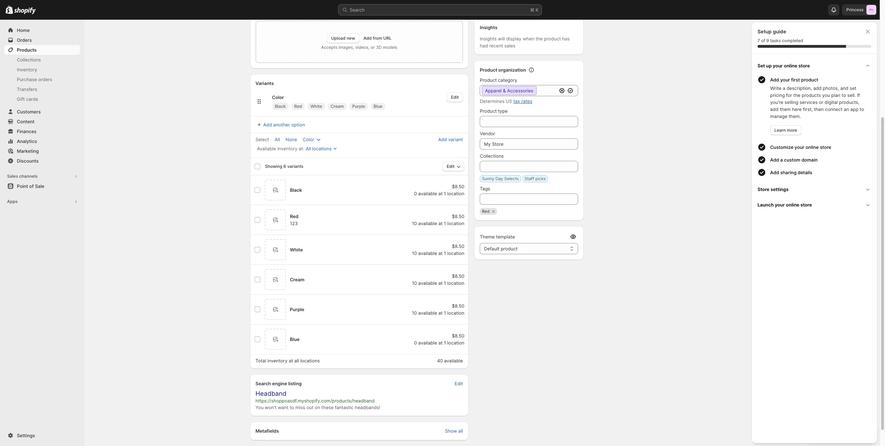 Task type: vqa. For each thing, say whether or not it's contained in the screenshot.


Task type: locate. For each thing, give the bounding box(es) containing it.
insights
[[480, 25, 498, 30], [480, 36, 497, 41]]

2 vertical spatial edit
[[455, 381, 463, 387]]

1 insights from the top
[[480, 25, 498, 30]]

0 vertical spatial add
[[814, 85, 822, 91]]

2 product from the top
[[480, 77, 497, 83]]

or left 3d
[[371, 45, 375, 50]]

to
[[842, 92, 847, 98], [861, 107, 865, 112], [290, 405, 294, 411]]

stock keeping unit element
[[290, 220, 302, 227]]

1 vertical spatial search
[[256, 381, 271, 387]]

when
[[523, 36, 535, 41]]

2 vertical spatial online
[[787, 202, 800, 208]]

all inside dropdown button
[[306, 146, 311, 152]]

locations inside dropdown button
[[312, 146, 332, 152]]

discounts link
[[4, 156, 80, 166]]

2 insights from the top
[[480, 36, 497, 41]]

none
[[286, 137, 297, 142]]

of left the sale
[[29, 184, 34, 189]]

1 horizontal spatial search
[[350, 7, 365, 13]]

0 for black
[[414, 191, 417, 197]]

selling
[[785, 99, 799, 105]]

options element for price element for white
[[290, 247, 303, 253]]

location for purple
[[448, 310, 465, 316]]

your for customize your online store
[[795, 144, 805, 150]]

1 for purple
[[444, 310, 446, 316]]

products
[[802, 92, 822, 98]]

your
[[774, 63, 784, 69], [781, 77, 791, 83], [795, 144, 805, 150], [776, 202, 786, 208]]

2 vertical spatial product
[[501, 246, 518, 252]]

1 for cream
[[444, 281, 446, 286]]

1 for blue
[[444, 340, 446, 346]]

2 location from the top
[[448, 221, 465, 226]]

a right write
[[783, 85, 786, 91]]

2 vertical spatial to
[[290, 405, 294, 411]]

a inside the write a description, add photos, and set pricing for the products you plan to sell. if you're selling services or digital products, add them here first, then connect an app to manage them.
[[783, 85, 786, 91]]

store down "store settings" button
[[801, 202, 813, 208]]

$8.50 for cream
[[452, 273, 465, 279]]

all right show
[[459, 429, 463, 434]]

10 for purple
[[412, 310, 417, 316]]

0 vertical spatial of
[[762, 38, 766, 43]]

0 horizontal spatial or
[[371, 45, 375, 50]]

tax
[[514, 98, 521, 104]]

online down the settings
[[787, 202, 800, 208]]

2 horizontal spatial to
[[861, 107, 865, 112]]

1 horizontal spatial the
[[794, 92, 801, 98]]

6 $8.50 from the top
[[452, 333, 465, 339]]

product inside button
[[802, 77, 819, 83]]

availability element
[[414, 191, 465, 197], [412, 221, 465, 226], [412, 251, 465, 256], [412, 281, 465, 286], [412, 310, 465, 316], [414, 340, 465, 346]]

color up "at:"
[[303, 137, 314, 142]]

all up available inventory at:
[[275, 137, 280, 142]]

inventory right total
[[268, 358, 288, 364]]

1 horizontal spatial all
[[459, 429, 463, 434]]

color
[[272, 95, 284, 100], [303, 137, 314, 142]]

1 vertical spatial edit button
[[443, 162, 465, 172]]

5 $8.50 from the top
[[452, 303, 465, 309]]

options element containing red
[[290, 214, 299, 219]]

store
[[799, 63, 811, 69], [821, 144, 832, 150], [801, 202, 813, 208]]

options element
[[290, 187, 302, 193], [290, 214, 299, 219], [290, 247, 303, 253], [290, 277, 305, 283], [290, 307, 304, 313], [290, 337, 300, 342]]

add down 'you're'
[[771, 107, 779, 112]]

launch your online store button
[[755, 197, 875, 213]]

0 horizontal spatial search
[[256, 381, 271, 387]]

https://shoppoasdf.myshopify.com/products/headband
[[256, 398, 375, 404]]

of for 9
[[762, 38, 766, 43]]

0 horizontal spatial to
[[290, 405, 294, 411]]

marketing
[[17, 148, 39, 154]]

or inside the write a description, add photos, and set pricing for the products you plan to sell. if you're selling services or digital products, add them here first, then connect an app to manage them.
[[820, 99, 824, 105]]

4 $8.50 10 available at 1 location from the top
[[412, 303, 465, 316]]

0 vertical spatial $8.50 0 available at 1 location
[[414, 184, 465, 197]]

options element containing white
[[290, 247, 303, 253]]

products,
[[840, 99, 860, 105]]

blue
[[374, 104, 383, 109], [290, 337, 300, 342]]

add for add variant
[[439, 137, 447, 142]]

options element for price element associated with black
[[290, 187, 302, 193]]

price element
[[452, 183, 465, 190], [452, 213, 465, 220], [452, 243, 465, 250], [452, 273, 465, 280], [452, 303, 465, 310], [452, 333, 465, 340]]

3 $8.50 10 available at 1 location from the top
[[412, 273, 465, 286]]

inventory for total
[[268, 358, 288, 364]]

7
[[758, 38, 761, 43]]

1 vertical spatial insights
[[480, 36, 497, 41]]

0 vertical spatial edit button
[[447, 92, 463, 102]]

0 vertical spatial store
[[799, 63, 811, 69]]

1 vertical spatial all
[[306, 146, 311, 152]]

online up add your first product
[[785, 63, 798, 69]]

3 price element from the top
[[452, 243, 465, 250]]

1 horizontal spatial to
[[842, 92, 847, 98]]

set
[[850, 85, 857, 91]]

0 vertical spatial product
[[480, 67, 498, 73]]

princess image
[[867, 5, 877, 15]]

all for all
[[275, 137, 280, 142]]

to down and
[[842, 92, 847, 98]]

3 $8.50 from the top
[[452, 244, 465, 249]]

at for blue
[[439, 340, 443, 346]]

locations down color dropdown button on the top left of page
[[312, 146, 332, 152]]

1 horizontal spatial add
[[814, 85, 822, 91]]

0 horizontal spatial cream
[[290, 277, 305, 283]]

0 horizontal spatial add
[[771, 107, 779, 112]]

4 10 from the top
[[412, 310, 417, 316]]

0 horizontal spatial all
[[295, 358, 299, 364]]

add for add another option
[[263, 122, 272, 128]]

white up color dropdown button on the top left of page
[[311, 104, 322, 109]]

inventory
[[278, 146, 298, 152], [268, 358, 288, 364]]

your up add a custom domain
[[795, 144, 805, 150]]

up
[[767, 63, 772, 69]]

0 vertical spatial locations
[[312, 146, 332, 152]]

1 vertical spatial product
[[480, 77, 497, 83]]

your right up
[[774, 63, 784, 69]]

learn
[[775, 128, 787, 133]]

3 10 from the top
[[412, 281, 417, 286]]

2 $8.50 0 available at 1 location from the top
[[414, 333, 465, 346]]

orders
[[17, 37, 32, 43]]

us
[[506, 98, 513, 104]]

1 vertical spatial store
[[821, 144, 832, 150]]

5 options element from the top
[[290, 307, 304, 313]]

store up first at the right
[[799, 63, 811, 69]]

of right 7
[[762, 38, 766, 43]]

1 vertical spatial the
[[794, 92, 801, 98]]

the inside insights will display when the product has had recent sales
[[536, 36, 543, 41]]

insights for insights
[[480, 25, 498, 30]]

0 horizontal spatial all
[[275, 137, 280, 142]]

add from url
[[364, 36, 392, 41]]

here
[[793, 107, 802, 112]]

available for blue
[[419, 340, 437, 346]]

edit button for showing 6 variants
[[443, 162, 465, 172]]

more
[[788, 128, 798, 133]]

products
[[17, 47, 37, 53]]

add left sharing at the top of the page
[[771, 170, 780, 175]]

another
[[274, 122, 290, 128]]

shopify image
[[6, 6, 13, 14], [14, 7, 36, 14]]

2 options element from the top
[[290, 214, 299, 219]]

staff picks
[[525, 176, 546, 181]]

all locations button
[[305, 145, 339, 152]]

1 options element from the top
[[290, 187, 302, 193]]

content
[[17, 119, 35, 124]]

1 1 from the top
[[444, 191, 446, 197]]

launch your online store
[[758, 202, 813, 208]]

1 vertical spatial cream
[[290, 277, 305, 283]]

color down the variants
[[272, 95, 284, 100]]

add up write
[[771, 77, 780, 83]]

0
[[414, 191, 417, 197], [414, 340, 417, 346]]

location for cream
[[448, 281, 465, 286]]

0 vertical spatial purple
[[353, 104, 366, 109]]

0 vertical spatial a
[[783, 85, 786, 91]]

a for write
[[783, 85, 786, 91]]

at for purple
[[439, 310, 443, 316]]

product up description,
[[802, 77, 819, 83]]

product for product type
[[480, 108, 497, 114]]

staff picks link
[[523, 175, 548, 182]]

0 vertical spatial to
[[842, 92, 847, 98]]

connect
[[826, 107, 843, 112]]

setup guide
[[758, 28, 787, 34]]

you
[[256, 405, 264, 411]]

0 for blue
[[414, 340, 417, 346]]

or up the then
[[820, 99, 824, 105]]

showing 6 variants
[[265, 164, 304, 169]]

1 horizontal spatial or
[[820, 99, 824, 105]]

total
[[256, 358, 266, 364]]

0 vertical spatial inventory
[[278, 146, 298, 152]]

description,
[[787, 85, 813, 91]]

$8.50 10 available at 1 location for purple
[[412, 303, 465, 316]]

the right when
[[536, 36, 543, 41]]

1 $8.50 0 available at 1 location from the top
[[414, 184, 465, 197]]

add up products
[[814, 85, 822, 91]]

apps
[[7, 199, 18, 204]]

discounts
[[17, 158, 39, 164]]

sales channels button
[[4, 172, 80, 181]]

4 options element from the top
[[290, 277, 305, 283]]

product left 'has'
[[545, 36, 561, 41]]

1 horizontal spatial purple
[[353, 104, 366, 109]]

product down determines
[[480, 108, 497, 114]]

add left variant
[[439, 137, 447, 142]]

price element for blue
[[452, 333, 465, 340]]

search up 'headband'
[[256, 381, 271, 387]]

0 horizontal spatial white
[[290, 247, 303, 253]]

available for black
[[419, 191, 437, 197]]

product down product organization
[[480, 77, 497, 83]]

3 product from the top
[[480, 108, 497, 114]]

1 horizontal spatial product
[[545, 36, 561, 41]]

add sharing details
[[771, 170, 813, 175]]

has
[[563, 36, 570, 41]]

0 vertical spatial black
[[275, 104, 286, 109]]

red up 123
[[290, 214, 299, 219]]

0 vertical spatial white
[[311, 104, 322, 109]]

add for add your first product
[[771, 77, 780, 83]]

0 vertical spatial color
[[272, 95, 284, 100]]

$8.50 10 available at 1 location
[[412, 214, 465, 226], [412, 244, 465, 256], [412, 273, 465, 286], [412, 303, 465, 316]]

6 options element from the top
[[290, 337, 300, 342]]

add a custom domain
[[771, 157, 818, 163]]

1 vertical spatial 0
[[414, 340, 417, 346]]

price element for black
[[452, 183, 465, 190]]

add down customize
[[771, 157, 780, 163]]

$8.50 10 available at 1 location for white
[[412, 244, 465, 256]]

1 horizontal spatial shopify image
[[14, 7, 36, 14]]

9
[[767, 38, 770, 43]]

details
[[798, 170, 813, 175]]

upload
[[331, 36, 346, 41]]

online for customize your online store
[[806, 144, 820, 150]]

of inside button
[[29, 184, 34, 189]]

products link
[[4, 45, 80, 55]]

black up add another option button
[[275, 104, 286, 109]]

online up domain
[[806, 144, 820, 150]]

insights for insights will display when the product has had recent sales
[[480, 36, 497, 41]]

0 horizontal spatial black
[[275, 104, 286, 109]]

fantastic
[[335, 405, 354, 411]]

6 price element from the top
[[452, 333, 465, 340]]

1 $8.50 from the top
[[452, 184, 465, 189]]

add for add a custom domain
[[771, 157, 780, 163]]

add
[[364, 36, 372, 41], [771, 77, 780, 83], [263, 122, 272, 128], [439, 137, 447, 142], [771, 157, 780, 163], [771, 170, 780, 175]]

variants
[[256, 81, 274, 86]]

1 vertical spatial $8.50 0 available at 1 location
[[414, 333, 465, 346]]

2 vertical spatial product
[[480, 108, 497, 114]]

white down "stock keeping unit" element
[[290, 247, 303, 253]]

search up new at top left
[[350, 7, 365, 13]]

2 10 from the top
[[412, 251, 417, 256]]

0 vertical spatial all
[[275, 137, 280, 142]]

edit inside edit button
[[455, 381, 463, 387]]

1 vertical spatial color
[[303, 137, 314, 142]]

4 1 from the top
[[444, 281, 446, 286]]

headband
[[256, 390, 287, 398]]

add left another
[[263, 122, 272, 128]]

variants
[[288, 164, 304, 169]]

1 vertical spatial online
[[806, 144, 820, 150]]

1 vertical spatial or
[[820, 99, 824, 105]]

$8.50 0 available at 1 location for black
[[414, 184, 465, 197]]

2 1 from the top
[[444, 221, 446, 226]]

organization
[[499, 67, 526, 73]]

add left from
[[364, 36, 372, 41]]

manage
[[771, 114, 788, 119]]

at for black
[[439, 191, 443, 197]]

options element for price element associated with cream
[[290, 277, 305, 283]]

inventory down 'none'
[[278, 146, 298, 152]]

available for cream
[[419, 281, 437, 286]]

availability element for purple
[[412, 310, 465, 316]]

gift cards link
[[4, 94, 80, 104]]

0 vertical spatial edit
[[451, 95, 459, 100]]

1 vertical spatial black
[[290, 187, 302, 193]]

$8.50 for blue
[[452, 333, 465, 339]]

1 vertical spatial add
[[771, 107, 779, 112]]

availability element for blue
[[414, 340, 465, 346]]

these
[[322, 405, 334, 411]]

to left miss
[[290, 405, 294, 411]]

a left custom
[[781, 157, 784, 163]]

1 vertical spatial locations
[[301, 358, 320, 364]]

transfers link
[[4, 84, 80, 94]]

0 horizontal spatial color
[[272, 95, 284, 100]]

1 horizontal spatial white
[[311, 104, 322, 109]]

product down template
[[501, 246, 518, 252]]

purchase
[[17, 77, 37, 82]]

1 location from the top
[[448, 191, 465, 197]]

a inside add a custom domain button
[[781, 157, 784, 163]]

black down variants
[[290, 187, 302, 193]]

0 horizontal spatial collections
[[17, 57, 41, 63]]

your left first at the right
[[781, 77, 791, 83]]

0 horizontal spatial of
[[29, 184, 34, 189]]

available for white
[[419, 251, 437, 256]]

1 0 from the top
[[414, 191, 417, 197]]

the down description,
[[794, 92, 801, 98]]

0 vertical spatial online
[[785, 63, 798, 69]]

inventory
[[17, 67, 37, 72]]

collections down vendor
[[480, 153, 504, 159]]

all up listing
[[295, 358, 299, 364]]

1 horizontal spatial all
[[306, 146, 311, 152]]

1 horizontal spatial black
[[290, 187, 302, 193]]

0 horizontal spatial the
[[536, 36, 543, 41]]

customize
[[771, 144, 794, 150]]

$8.50 for black
[[452, 184, 465, 189]]

all right "at:"
[[306, 146, 311, 152]]

cream
[[331, 104, 344, 109], [290, 277, 305, 283]]

6 location from the top
[[448, 340, 465, 346]]

0 horizontal spatial product
[[501, 246, 518, 252]]

online for launch your online store
[[787, 202, 800, 208]]

Product type text field
[[480, 116, 578, 127]]

$8.50 for purple
[[452, 303, 465, 309]]

2 horizontal spatial product
[[802, 77, 819, 83]]

learn more link
[[771, 125, 802, 135]]

0 vertical spatial search
[[350, 7, 365, 13]]

options element containing blue
[[290, 337, 300, 342]]

$8.50 for white
[[452, 244, 465, 249]]

4 $8.50 from the top
[[452, 273, 465, 279]]

2 $8.50 from the top
[[452, 214, 465, 219]]

5 price element from the top
[[452, 303, 465, 310]]

to right the app in the right top of the page
[[861, 107, 865, 112]]

store up add a custom domain button
[[821, 144, 832, 150]]

headband https://shoppoasdf.myshopify.com/products/headband you won't want to miss out on these fantastic headbands!
[[256, 390, 381, 411]]

1 vertical spatial of
[[29, 184, 34, 189]]

product inside insights will display when the product has had recent sales
[[545, 36, 561, 41]]

options element containing black
[[290, 187, 302, 193]]

5 1 from the top
[[444, 310, 446, 316]]

transfers
[[17, 86, 37, 92]]

1 vertical spatial inventory
[[268, 358, 288, 364]]

2 0 from the top
[[414, 340, 417, 346]]

availability element for black
[[414, 191, 465, 197]]

options element containing cream
[[290, 277, 305, 283]]

1 price element from the top
[[452, 183, 465, 190]]

1 vertical spatial collections
[[480, 153, 504, 159]]

options element containing purple
[[290, 307, 304, 313]]

all inside button
[[275, 137, 280, 142]]

0 horizontal spatial shopify image
[[6, 6, 13, 14]]

1 product from the top
[[480, 67, 498, 73]]

insights inside insights will display when the product has had recent sales
[[480, 36, 497, 41]]

0 vertical spatial insights
[[480, 25, 498, 30]]

10 for cream
[[412, 281, 417, 286]]

your right launch
[[776, 202, 786, 208]]

product up product category
[[480, 67, 498, 73]]

3 location from the top
[[448, 251, 465, 256]]

40
[[437, 358, 443, 364]]

location for black
[[448, 191, 465, 197]]

red down tags
[[482, 209, 490, 214]]

total inventory at all locations
[[256, 358, 320, 364]]

1 vertical spatial white
[[290, 247, 303, 253]]

2 $8.50 10 available at 1 location from the top
[[412, 244, 465, 256]]

sales channels
[[7, 174, 38, 179]]

of inside setup guide dialog
[[762, 38, 766, 43]]

3 options element from the top
[[290, 247, 303, 253]]

Tags text field
[[480, 194, 578, 205]]

locations up listing
[[301, 358, 320, 364]]

at for white
[[439, 251, 443, 256]]

1 horizontal spatial color
[[303, 137, 314, 142]]

4 price element from the top
[[452, 273, 465, 280]]

5 location from the top
[[448, 310, 465, 316]]

6 1 from the top
[[444, 340, 446, 346]]

won't
[[265, 405, 277, 411]]

sales
[[505, 43, 516, 49]]

at
[[439, 191, 443, 197], [439, 221, 443, 226], [439, 251, 443, 256], [439, 281, 443, 286], [439, 310, 443, 316], [439, 340, 443, 346], [289, 358, 293, 364]]

0 vertical spatial the
[[536, 36, 543, 41]]

location for blue
[[448, 340, 465, 346]]

0 horizontal spatial blue
[[290, 337, 300, 342]]

0 vertical spatial cream
[[331, 104, 344, 109]]

1 horizontal spatial blue
[[374, 104, 383, 109]]

0 vertical spatial 0
[[414, 191, 417, 197]]

2 vertical spatial store
[[801, 202, 813, 208]]

settings
[[17, 433, 35, 439]]

your for launch your online store
[[776, 202, 786, 208]]

1 vertical spatial product
[[802, 77, 819, 83]]

4 location from the top
[[448, 281, 465, 286]]

0 vertical spatial product
[[545, 36, 561, 41]]

collections up inventory
[[17, 57, 41, 63]]

the
[[536, 36, 543, 41], [794, 92, 801, 98]]

1 horizontal spatial of
[[762, 38, 766, 43]]

default product
[[484, 246, 518, 252]]

1 vertical spatial a
[[781, 157, 784, 163]]

3 1 from the top
[[444, 251, 446, 256]]

0 horizontal spatial purple
[[290, 307, 304, 313]]



Task type: describe. For each thing, give the bounding box(es) containing it.
1 vertical spatial blue
[[290, 337, 300, 342]]

1 vertical spatial edit
[[447, 164, 455, 169]]

want
[[278, 405, 289, 411]]

edit for headband
[[455, 381, 463, 387]]

red 123
[[290, 214, 299, 226]]

add for add from url
[[364, 36, 372, 41]]

availability element for white
[[412, 251, 465, 256]]

customize your online store button
[[771, 141, 875, 154]]

day
[[496, 176, 504, 181]]

tax rates link
[[514, 98, 533, 104]]

completed
[[783, 38, 804, 43]]

first,
[[804, 107, 813, 112]]

edit for black
[[451, 95, 459, 100]]

add another option
[[263, 122, 305, 128]]

available for purple
[[419, 310, 437, 316]]

1 for white
[[444, 251, 446, 256]]

all locations
[[306, 146, 332, 152]]

photos,
[[824, 85, 840, 91]]

upload new button
[[327, 33, 360, 43]]

then
[[815, 107, 825, 112]]

add sharing details button
[[771, 166, 875, 179]]

images,
[[339, 45, 354, 50]]

customize your online store
[[771, 144, 832, 150]]

customers link
[[4, 107, 80, 117]]

models
[[383, 45, 398, 50]]

set
[[758, 63, 766, 69]]

of for sale
[[29, 184, 34, 189]]

on
[[315, 405, 320, 411]]

inventory for available
[[278, 146, 298, 152]]

store
[[758, 187, 770, 192]]

1 vertical spatial purple
[[290, 307, 304, 313]]

to inside "headband https://shoppoasdf.myshopify.com/products/headband you won't want to miss out on these fantastic headbands!"
[[290, 405, 294, 411]]

1 10 from the top
[[412, 221, 417, 226]]

1 vertical spatial all
[[459, 429, 463, 434]]

add your first product
[[771, 77, 819, 83]]

at for cream
[[439, 281, 443, 286]]

purchase orders link
[[4, 75, 80, 84]]

search for search
[[350, 7, 365, 13]]

your for add your first product
[[781, 77, 791, 83]]

add another option button
[[252, 120, 309, 130]]

1 horizontal spatial cream
[[331, 104, 344, 109]]

store settings button
[[755, 182, 875, 197]]

price element for purple
[[452, 303, 465, 310]]

app
[[851, 107, 859, 112]]

purchase orders
[[17, 77, 52, 82]]

set up your online store
[[758, 63, 811, 69]]

collections link
[[4, 55, 80, 65]]

staff
[[525, 176, 535, 181]]

Collections text field
[[480, 161, 578, 172]]

settings
[[771, 187, 789, 192]]

Product category text field
[[480, 85, 557, 96]]

sunny day selects
[[482, 176, 519, 181]]

location for white
[[448, 251, 465, 256]]

1 for black
[[444, 191, 446, 197]]

0 vertical spatial all
[[295, 358, 299, 364]]

add variant button
[[434, 134, 468, 146]]

store for customize your online store
[[821, 144, 832, 150]]

determines
[[480, 98, 505, 104]]

$8.50 10 available at 1 location for cream
[[412, 273, 465, 286]]

10 for white
[[412, 251, 417, 256]]

edit button
[[451, 379, 468, 389]]

default
[[484, 246, 500, 252]]

Vendor text field
[[480, 139, 578, 150]]

available
[[257, 146, 276, 152]]

show all link
[[445, 428, 463, 435]]

color inside dropdown button
[[303, 137, 314, 142]]

available inventory at:
[[257, 146, 305, 152]]

1 horizontal spatial collections
[[480, 153, 504, 159]]

rates
[[522, 98, 533, 104]]

finances link
[[4, 127, 80, 136]]

point of sale button
[[0, 181, 84, 191]]

price element for cream
[[452, 273, 465, 280]]

metafields
[[256, 429, 279, 434]]

home
[[17, 27, 30, 33]]

the inside the write a description, add photos, and set pricing for the products you plan to sell. if you're selling services or digital products, add them here first, then connect an app to manage them.
[[794, 92, 801, 98]]

variant
[[449, 137, 463, 142]]

⌘ k
[[531, 7, 539, 13]]

launch
[[758, 202, 774, 208]]

princess
[[847, 7, 864, 12]]

edit button for color
[[447, 92, 463, 102]]

and
[[841, 85, 849, 91]]

add your first product button
[[771, 73, 875, 85]]

all for all locations
[[306, 146, 311, 152]]

you're
[[771, 99, 784, 105]]

picks
[[536, 176, 546, 181]]

setup guide dialog
[[753, 22, 878, 444]]

template
[[496, 234, 515, 240]]

channels
[[19, 174, 38, 179]]

price element for white
[[452, 243, 465, 250]]

custom
[[785, 157, 801, 163]]

sunny
[[482, 176, 495, 181]]

$8.50 0 available at 1 location for blue
[[414, 333, 465, 346]]

0 vertical spatial blue
[[374, 104, 383, 109]]

category
[[498, 77, 518, 83]]

listing
[[288, 381, 302, 387]]

availability element for cream
[[412, 281, 465, 286]]

search engine listing
[[256, 381, 302, 387]]

guide
[[774, 28, 787, 34]]

showing
[[265, 164, 283, 169]]

for
[[787, 92, 793, 98]]

content link
[[4, 117, 80, 127]]

add variant
[[439, 137, 463, 142]]

point
[[17, 184, 28, 189]]

3d
[[376, 45, 382, 50]]

search for search engine listing
[[256, 381, 271, 387]]

1 $8.50 10 available at 1 location from the top
[[412, 214, 465, 226]]

a for add
[[781, 157, 784, 163]]

settings link
[[4, 431, 80, 441]]

2 price element from the top
[[452, 213, 465, 220]]

customers
[[17, 109, 41, 115]]

1 vertical spatial to
[[861, 107, 865, 112]]

add for add sharing details
[[771, 170, 780, 175]]

store for launch your online store
[[801, 202, 813, 208]]

sharing
[[781, 170, 797, 175]]

if
[[858, 92, 861, 98]]

write a description, add photos, and set pricing for the products you plan to sell. if you're selling services or digital products, add them here first, then connect an app to manage them.
[[771, 85, 865, 119]]

0 vertical spatial or
[[371, 45, 375, 50]]

determines us tax rates
[[480, 98, 533, 104]]

options element for price element corresponding to purple
[[290, 307, 304, 313]]

red up option at the left of the page
[[294, 104, 302, 109]]

options element for price element for blue
[[290, 337, 300, 342]]

0 vertical spatial collections
[[17, 57, 41, 63]]

recent
[[490, 43, 503, 49]]

add your first product element
[[757, 85, 875, 135]]

engine
[[272, 381, 287, 387]]

product for product organization
[[480, 67, 498, 73]]

⌘
[[531, 7, 535, 13]]

you
[[823, 92, 831, 98]]

services
[[800, 99, 818, 105]]

product for product category
[[480, 77, 497, 83]]

type
[[498, 108, 508, 114]]

url
[[384, 36, 392, 41]]



